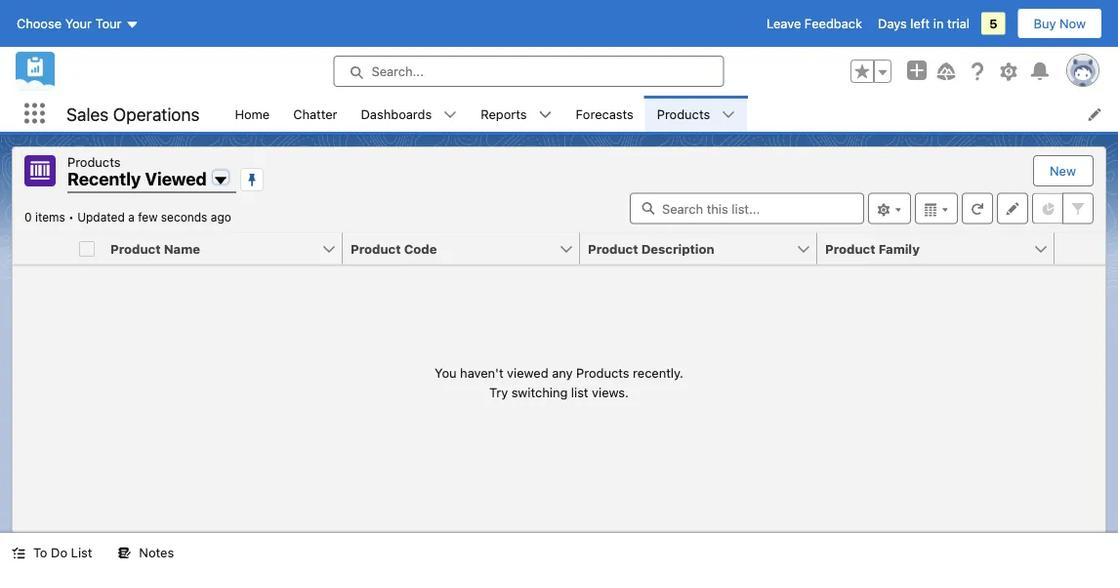 Task type: locate. For each thing, give the bounding box(es) containing it.
products
[[657, 106, 710, 121], [67, 154, 121, 169], [576, 366, 630, 380]]

you haven't viewed any products recently. try switching list views.
[[435, 366, 684, 399]]

4 product from the left
[[825, 241, 876, 256]]

2 horizontal spatial text default image
[[722, 108, 736, 122]]

product for product family
[[825, 241, 876, 256]]

dashboards link
[[349, 96, 444, 132]]

1 horizontal spatial products
[[576, 366, 630, 380]]

product down a
[[110, 241, 161, 256]]

text default image
[[444, 108, 457, 122], [722, 108, 736, 122], [118, 547, 131, 560]]

cell inside recently viewed|products|list view element
[[71, 233, 103, 265]]

choose
[[17, 16, 62, 31]]

operations
[[113, 103, 200, 124]]

product left code
[[351, 241, 401, 256]]

3 product from the left
[[588, 241, 638, 256]]

2 product from the left
[[351, 241, 401, 256]]

text default image inside dashboards list item
[[444, 108, 457, 122]]

search...
[[372, 64, 424, 79]]

list
[[223, 96, 1118, 132]]

items
[[35, 210, 65, 224]]

buy now button
[[1017, 8, 1103, 39]]

cell
[[71, 233, 103, 265]]

notes
[[139, 546, 174, 560]]

description
[[642, 241, 715, 256]]

5
[[989, 16, 998, 31]]

1 vertical spatial text default image
[[12, 547, 25, 560]]

product inside 'button'
[[351, 241, 401, 256]]

trial
[[948, 16, 970, 31]]

now
[[1060, 16, 1086, 31]]

1 horizontal spatial text default image
[[444, 108, 457, 122]]

recently viewed|products|list view element
[[12, 147, 1107, 533]]

0 vertical spatial products
[[657, 106, 710, 121]]

text default image for dashboards
[[444, 108, 457, 122]]

list
[[571, 385, 589, 399]]

None search field
[[630, 193, 864, 224]]

group
[[851, 60, 892, 83]]

to do list button
[[0, 533, 104, 572]]

days
[[878, 16, 907, 31]]

1 vertical spatial products
[[67, 154, 121, 169]]

0 horizontal spatial text default image
[[118, 547, 131, 560]]

status containing you haven't viewed any products recently.
[[435, 364, 684, 402]]

text default image for products
[[722, 108, 736, 122]]

text default image right reports
[[539, 108, 552, 122]]

0 horizontal spatial text default image
[[12, 547, 25, 560]]

products right 'forecasts'
[[657, 106, 710, 121]]

products up views.
[[576, 366, 630, 380]]

recently
[[67, 168, 141, 189]]

product
[[110, 241, 161, 256], [351, 241, 401, 256], [588, 241, 638, 256], [825, 241, 876, 256]]

status
[[435, 364, 684, 402]]

products inside you haven't viewed any products recently. try switching list views.
[[576, 366, 630, 380]]

updated
[[77, 210, 125, 224]]

product left "family"
[[825, 241, 876, 256]]

2 horizontal spatial products
[[657, 106, 710, 121]]

sales operations
[[66, 103, 200, 124]]

reports list item
[[469, 96, 564, 132]]

text default image
[[539, 108, 552, 122], [12, 547, 25, 560]]

name
[[164, 241, 200, 256]]

products inside list item
[[657, 106, 710, 121]]

list
[[71, 546, 92, 560]]

products list item
[[645, 96, 747, 132]]

text default image left to
[[12, 547, 25, 560]]

recently viewed status
[[24, 210, 77, 224]]

product name
[[110, 241, 200, 256]]

reports link
[[469, 96, 539, 132]]

1 product from the left
[[110, 241, 161, 256]]

0
[[24, 210, 32, 224]]

action element
[[1055, 233, 1106, 265]]

text default image inside 'notes' button
[[118, 547, 131, 560]]

chatter link
[[282, 96, 349, 132]]

text default image left reports 'link'
[[444, 108, 457, 122]]

text default image inside the products list item
[[722, 108, 736, 122]]

product family button
[[818, 233, 1033, 264]]

action image
[[1055, 233, 1106, 264]]

recently.
[[633, 366, 684, 380]]

leave feedback
[[767, 16, 863, 31]]

text default image left the notes
[[118, 547, 131, 560]]

product name element
[[103, 233, 355, 265]]

1 horizontal spatial text default image
[[539, 108, 552, 122]]

product code
[[351, 241, 437, 256]]

2 vertical spatial products
[[576, 366, 630, 380]]

•
[[68, 210, 74, 224]]

ago
[[211, 210, 231, 224]]

item number image
[[13, 233, 71, 264]]

chatter
[[293, 106, 338, 121]]

products down sales
[[67, 154, 121, 169]]

in
[[934, 16, 944, 31]]

seconds
[[161, 210, 207, 224]]

0 items • updated a few seconds ago
[[24, 210, 231, 224]]

product description
[[588, 241, 715, 256]]

buy
[[1034, 16, 1056, 31]]

text default image inside reports list item
[[539, 108, 552, 122]]

to
[[33, 546, 47, 560]]

product left description at the right top of page
[[588, 241, 638, 256]]

0 vertical spatial text default image
[[539, 108, 552, 122]]

Search Recently Viewed list view. search field
[[630, 193, 864, 224]]

dashboards list item
[[349, 96, 469, 132]]

product description button
[[580, 233, 796, 264]]

reports
[[481, 106, 527, 121]]

notes button
[[106, 533, 186, 572]]

text default image up search recently viewed list view. "search field"
[[722, 108, 736, 122]]



Task type: vqa. For each thing, say whether or not it's contained in the screenshot.
Current
no



Task type: describe. For each thing, give the bounding box(es) containing it.
forecasts
[[576, 106, 634, 121]]

to do list
[[33, 546, 92, 560]]

views.
[[592, 385, 629, 399]]

dashboards
[[361, 106, 432, 121]]

leave feedback link
[[767, 16, 863, 31]]

product code element
[[343, 233, 592, 265]]

recently viewed
[[67, 168, 207, 189]]

product for product description
[[588, 241, 638, 256]]

new
[[1050, 164, 1076, 178]]

product code button
[[343, 233, 559, 264]]

left
[[911, 16, 930, 31]]

item number element
[[13, 233, 71, 265]]

switching
[[512, 385, 568, 399]]

home
[[235, 106, 270, 121]]

buy now
[[1034, 16, 1086, 31]]

viewed
[[145, 168, 207, 189]]

product for product code
[[351, 241, 401, 256]]

any
[[552, 366, 573, 380]]

leave
[[767, 16, 801, 31]]

feedback
[[805, 16, 863, 31]]

product for product name
[[110, 241, 161, 256]]

forecasts link
[[564, 96, 645, 132]]

choose your tour button
[[16, 8, 140, 39]]

none search field inside recently viewed|products|list view element
[[630, 193, 864, 224]]

do
[[51, 546, 67, 560]]

search... button
[[334, 56, 724, 87]]

product family element
[[818, 233, 1067, 265]]

tour
[[95, 16, 122, 31]]

product name button
[[103, 233, 321, 264]]

home link
[[223, 96, 282, 132]]

product description element
[[580, 233, 829, 265]]

choose your tour
[[17, 16, 122, 31]]

new button
[[1035, 156, 1092, 186]]

you
[[435, 366, 457, 380]]

product family
[[825, 241, 920, 256]]

text default image inside to do list button
[[12, 547, 25, 560]]

haven't
[[460, 366, 504, 380]]

a
[[128, 210, 135, 224]]

family
[[879, 241, 920, 256]]

code
[[404, 241, 437, 256]]

viewed
[[507, 366, 549, 380]]

0 horizontal spatial products
[[67, 154, 121, 169]]

your
[[65, 16, 92, 31]]

few
[[138, 210, 158, 224]]

products link
[[645, 96, 722, 132]]

list containing home
[[223, 96, 1118, 132]]

try
[[489, 385, 508, 399]]

days left in trial
[[878, 16, 970, 31]]

sales
[[66, 103, 109, 124]]



